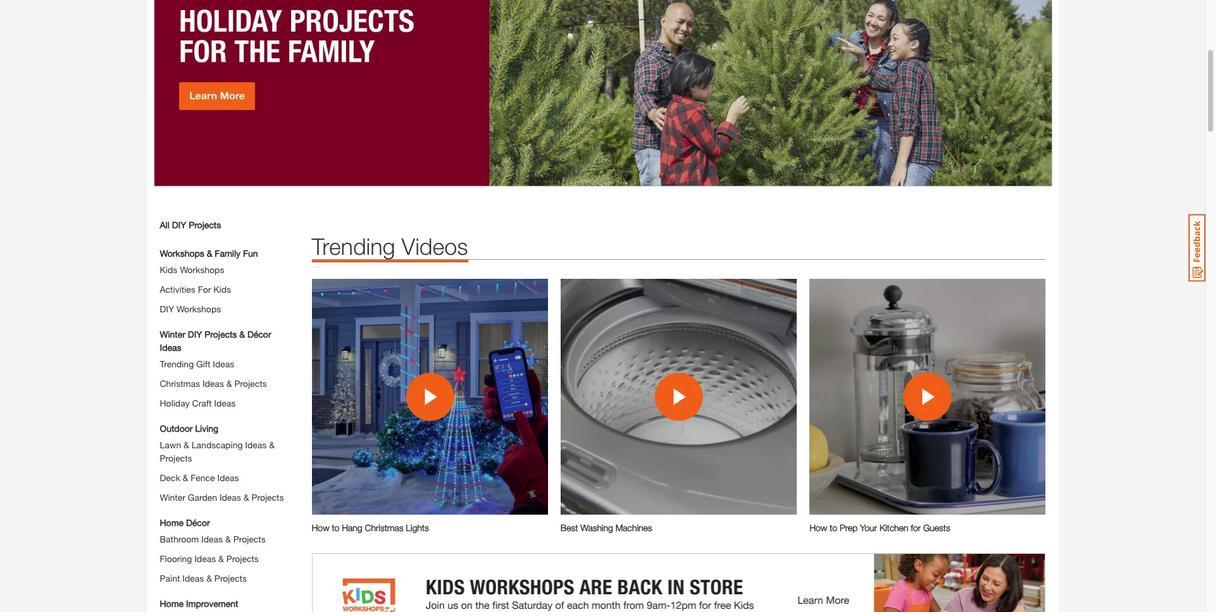 Task type: locate. For each thing, give the bounding box(es) containing it.
winter garden ideas & projects
[[160, 493, 284, 503]]

0 horizontal spatial décor
[[186, 518, 210, 529]]

workshops
[[160, 248, 204, 259], [180, 265, 224, 275], [177, 304, 221, 315]]

2 winter from the top
[[160, 493, 185, 503]]

kids up activities
[[160, 265, 177, 275]]

1 vertical spatial home
[[160, 599, 184, 610]]

diy
[[172, 220, 186, 230], [160, 304, 174, 315], [188, 329, 202, 340]]

ideas
[[160, 343, 181, 353], [213, 359, 234, 370], [203, 379, 224, 389], [214, 398, 236, 409], [245, 440, 267, 451], [217, 473, 239, 484], [220, 493, 241, 503], [201, 534, 223, 545], [194, 554, 216, 565], [182, 574, 204, 584]]

décor inside winter diy projects & décor ideas
[[247, 329, 271, 340]]

home
[[160, 518, 184, 529], [160, 599, 184, 610]]

trending
[[312, 233, 395, 260], [160, 359, 194, 370]]

to left prep
[[830, 523, 837, 534]]

workshops down workshops & family fun link
[[180, 265, 224, 275]]

1 home from the top
[[160, 518, 184, 529]]

winter for winter garden ideas & projects
[[160, 493, 185, 503]]

2 to from the left
[[830, 523, 837, 534]]

trending for trending gift ideas
[[160, 359, 194, 370]]

lawn & landscaping ideas & projects link
[[160, 440, 275, 464]]

gift
[[196, 359, 210, 370]]

ideas down christmas ideas & projects link
[[214, 398, 236, 409]]

0 horizontal spatial kids
[[160, 265, 177, 275]]

ideas down gift
[[203, 379, 224, 389]]

lights
[[406, 523, 429, 534]]

0 vertical spatial winter
[[160, 329, 185, 340]]

projects
[[189, 220, 221, 230], [205, 329, 237, 340], [235, 379, 267, 389], [160, 453, 192, 464], [252, 493, 284, 503], [233, 534, 266, 545], [226, 554, 259, 565], [214, 574, 247, 584]]

1 horizontal spatial kids
[[213, 284, 231, 295]]

1 to from the left
[[332, 523, 339, 534]]

ideas up flooring ideas & projects link
[[201, 534, 223, 545]]

2 how from the left
[[810, 523, 827, 534]]

bathroom
[[160, 534, 199, 545]]

1 vertical spatial kids
[[213, 284, 231, 295]]

for
[[198, 284, 211, 295]]

home down paint at the bottom
[[160, 599, 184, 610]]

1 horizontal spatial how
[[810, 523, 827, 534]]

garden
[[188, 493, 217, 503]]

0 horizontal spatial how
[[312, 523, 329, 534]]

how to prep your kitchen for guests image
[[810, 279, 1046, 516]]

2 vertical spatial workshops
[[177, 304, 221, 315]]

1 vertical spatial workshops
[[180, 265, 224, 275]]

deck
[[160, 473, 180, 484]]

workshops up kids workshops link
[[160, 248, 204, 259]]

winter diy projects & décor ideas
[[160, 329, 271, 353]]

home up bathroom on the left bottom
[[160, 518, 184, 529]]

workshops for diy
[[177, 304, 221, 315]]

0 horizontal spatial to
[[332, 523, 339, 534]]

paint ideas & projects
[[160, 574, 247, 584]]

1 horizontal spatial trending
[[312, 233, 395, 260]]

ideas up paint ideas & projects link
[[194, 554, 216, 565]]

deck & fence ideas link
[[160, 473, 239, 484]]

workshops down activities for kids link
[[177, 304, 221, 315]]

kids right for
[[213, 284, 231, 295]]

kids workshops
[[160, 265, 224, 275]]

0 vertical spatial christmas
[[160, 379, 200, 389]]

home improvement link
[[160, 598, 238, 611]]

0 horizontal spatial christmas
[[160, 379, 200, 389]]

home improvement
[[160, 599, 238, 610]]

christmas up holiday
[[160, 379, 200, 389]]

winter inside winter diy projects & décor ideas
[[160, 329, 185, 340]]

&
[[207, 248, 212, 259], [239, 329, 245, 340], [226, 379, 232, 389], [184, 440, 189, 451], [269, 440, 275, 451], [183, 473, 188, 484], [244, 493, 249, 503], [225, 534, 231, 545], [218, 554, 224, 565], [206, 574, 212, 584]]

winter
[[160, 329, 185, 340], [160, 493, 185, 503]]

christmas right hang
[[365, 523, 404, 534]]

diy down the diy workshops
[[188, 329, 202, 340]]

to left hang
[[332, 523, 339, 534]]

décor
[[247, 329, 271, 340], [186, 518, 210, 529]]

0 vertical spatial home
[[160, 518, 184, 529]]

winter down diy workshops link at the left
[[160, 329, 185, 340]]

0 vertical spatial décor
[[247, 329, 271, 340]]

best washing machines image
[[561, 279, 797, 516]]

best washing machines
[[561, 523, 652, 534]]

trending gift ideas
[[160, 359, 234, 370]]

1 winter from the top
[[160, 329, 185, 340]]

2 home from the top
[[160, 599, 184, 610]]

diy inside winter diy projects & décor ideas
[[188, 329, 202, 340]]

kids
[[160, 265, 177, 275], [213, 284, 231, 295]]

winter for winter diy projects & décor ideas
[[160, 329, 185, 340]]

ideas right gift
[[213, 359, 234, 370]]

1 vertical spatial christmas
[[365, 523, 404, 534]]

kitchen
[[880, 523, 909, 534]]

ideas up trending gift ideas link
[[160, 343, 181, 353]]

washing
[[581, 523, 613, 534]]

0 horizontal spatial trending
[[160, 359, 194, 370]]

hang
[[342, 523, 362, 534]]

ideas up winter garden ideas & projects link
[[217, 473, 239, 484]]

christmas
[[160, 379, 200, 389], [365, 523, 404, 534]]

1 vertical spatial trending
[[160, 359, 194, 370]]

holiday
[[160, 398, 190, 409]]

diy down activities
[[160, 304, 174, 315]]

activities
[[160, 284, 195, 295]]

trending gift ideas link
[[160, 359, 234, 370]]

flooring
[[160, 554, 192, 565]]

family
[[215, 248, 241, 259]]

projects inside lawn & landscaping ideas & projects
[[160, 453, 192, 464]]

workshops & family fun link
[[160, 247, 258, 260]]

how left prep
[[810, 523, 827, 534]]

0 vertical spatial trending
[[312, 233, 395, 260]]

workshops & family fun
[[160, 248, 258, 259]]

1 how from the left
[[312, 523, 329, 534]]

1 vertical spatial winter
[[160, 493, 185, 503]]

guests
[[923, 523, 951, 534]]

bathroom ideas & projects
[[160, 534, 266, 545]]

outdoor living link
[[160, 422, 218, 436]]

how left hang
[[312, 523, 329, 534]]

workshops for kids
[[180, 265, 224, 275]]

kids workshops are back in store - join us the first saturday of each month from 9am – 12pm for free kids workshops. register today. image
[[312, 554, 1046, 613]]

deck & fence ideas
[[160, 473, 239, 484]]

winter down deck
[[160, 493, 185, 503]]

improvement
[[186, 599, 238, 610]]

holiday projects for the family image
[[153, 0, 1052, 187]]

1 horizontal spatial to
[[830, 523, 837, 534]]

ideas right landscaping
[[245, 440, 267, 451]]

diy right all
[[172, 220, 186, 230]]

how
[[312, 523, 329, 534], [810, 523, 827, 534]]

2 vertical spatial diy
[[188, 329, 202, 340]]

1 horizontal spatial décor
[[247, 329, 271, 340]]

feedback link image
[[1189, 214, 1206, 282]]

0 vertical spatial diy
[[172, 220, 186, 230]]

craft
[[192, 398, 212, 409]]

& inside winter diy projects & décor ideas
[[239, 329, 245, 340]]

to
[[332, 523, 339, 534], [830, 523, 837, 534]]

flooring ideas & projects link
[[160, 554, 259, 565]]

landscaping
[[192, 440, 243, 451]]



Task type: vqa. For each thing, say whether or not it's contained in the screenshot.


Task type: describe. For each thing, give the bounding box(es) containing it.
flooring ideas & projects
[[160, 554, 259, 565]]

all
[[160, 220, 170, 230]]

holiday craft ideas
[[160, 398, 236, 409]]

videos
[[402, 233, 468, 260]]

projects inside winter diy projects & décor ideas
[[205, 329, 237, 340]]

home for home improvement
[[160, 599, 184, 610]]

best
[[561, 523, 578, 534]]

home for home décor
[[160, 518, 184, 529]]

to for prep
[[830, 523, 837, 534]]

1 vertical spatial décor
[[186, 518, 210, 529]]

prep
[[840, 523, 858, 534]]

living
[[195, 424, 218, 434]]

christmas ideas & projects
[[160, 379, 267, 389]]

0 vertical spatial workshops
[[160, 248, 204, 259]]

bathroom ideas & projects link
[[160, 534, 266, 545]]

lawn & landscaping ideas & projects
[[160, 440, 275, 464]]

for
[[911, 523, 921, 534]]

outdoor
[[160, 424, 193, 434]]

fun
[[243, 248, 258, 259]]

winter diy projects & décor ideas link
[[160, 328, 271, 355]]

holiday craft ideas link
[[160, 398, 236, 409]]

how to hang christmas lights
[[312, 523, 429, 534]]

winter garden ideas & projects link
[[160, 493, 284, 503]]

trending videos
[[312, 233, 468, 260]]

outdoor living
[[160, 424, 218, 434]]

fence
[[191, 473, 215, 484]]

1 vertical spatial diy
[[160, 304, 174, 315]]

0 vertical spatial kids
[[160, 265, 177, 275]]

lawn
[[160, 440, 181, 451]]

to for hang
[[332, 523, 339, 534]]

christmas ideas & projects link
[[160, 379, 267, 389]]

ideas right paint at the bottom
[[182, 574, 204, 584]]

how for how to hang christmas lights
[[312, 523, 329, 534]]

ideas inside winter diy projects & décor ideas
[[160, 343, 181, 353]]

machines
[[616, 523, 652, 534]]

trending for trending videos
[[312, 233, 395, 260]]

kids workshops link
[[160, 265, 224, 275]]

& inside workshops & family fun link
[[207, 248, 212, 259]]

how to prep your kitchen for guests
[[810, 523, 951, 534]]

activities for kids
[[160, 284, 231, 295]]

paint ideas & projects link
[[160, 574, 247, 584]]

all diy projects link
[[160, 218, 221, 232]]

diy workshops
[[160, 304, 221, 315]]

diy for all
[[172, 220, 186, 230]]

your
[[860, 523, 877, 534]]

diy workshops link
[[160, 304, 221, 315]]

ideas inside lawn & landscaping ideas & projects
[[245, 440, 267, 451]]

home décor
[[160, 518, 210, 529]]

activities for kids link
[[160, 284, 231, 295]]

1 horizontal spatial christmas
[[365, 523, 404, 534]]

paint
[[160, 574, 180, 584]]

ideas right garden at the bottom
[[220, 493, 241, 503]]

all diy projects
[[160, 220, 221, 230]]

how to hang christmas lights image
[[312, 279, 548, 516]]

diy for winter
[[188, 329, 202, 340]]

how for how to prep your kitchen for guests
[[810, 523, 827, 534]]

home décor link
[[160, 517, 210, 530]]



